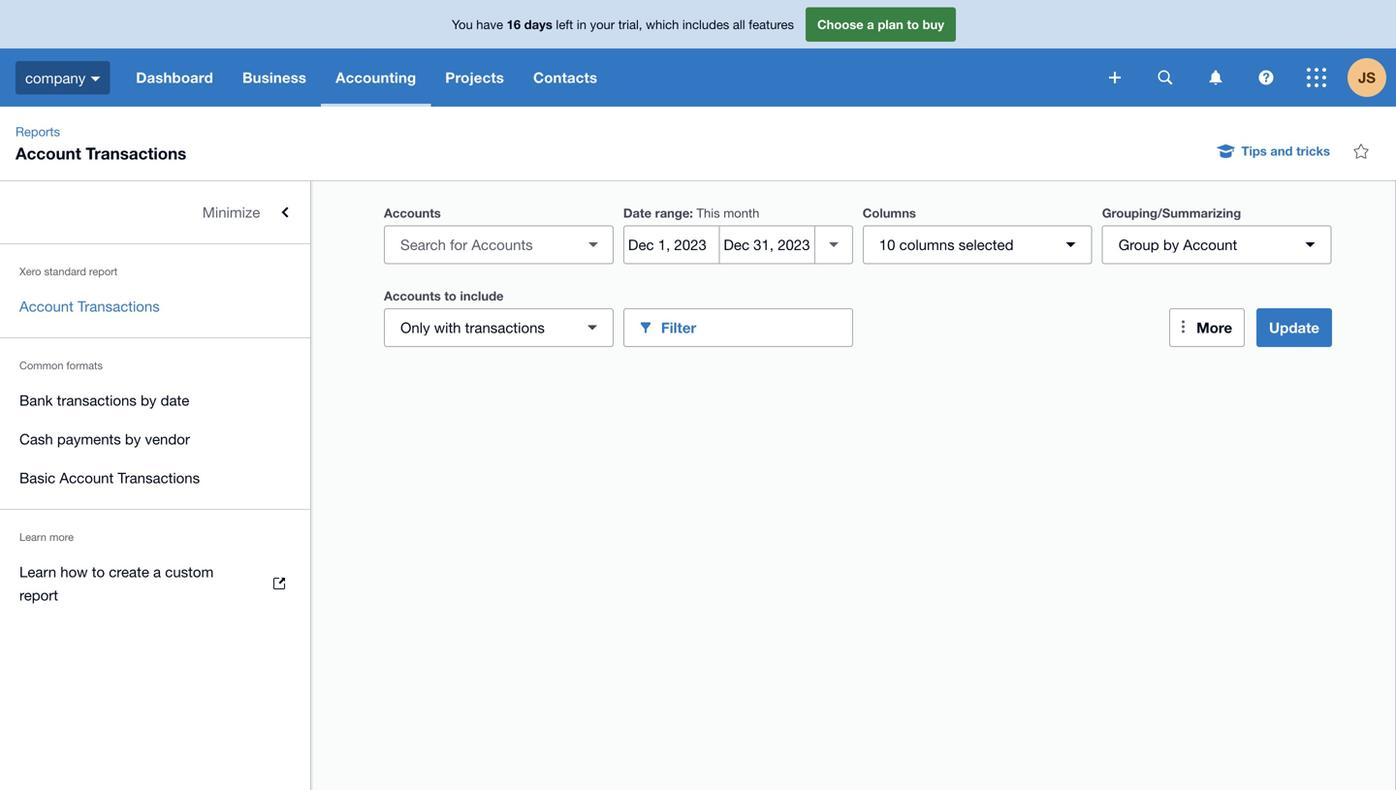 Task type: locate. For each thing, give the bounding box(es) containing it.
by left date
[[141, 392, 157, 409]]

svg image
[[1159, 70, 1173, 85], [1210, 70, 1223, 85], [1260, 70, 1274, 85], [90, 76, 100, 81]]

payments
[[57, 431, 121, 448]]

0 vertical spatial by
[[1164, 236, 1180, 253]]

custom
[[165, 564, 214, 581]]

learn
[[19, 531, 46, 544], [19, 564, 56, 581]]

account inside popup button
[[1184, 236, 1238, 253]]

0 horizontal spatial to
[[92, 564, 105, 581]]

1 horizontal spatial report
[[89, 265, 118, 278]]

1 vertical spatial by
[[141, 392, 157, 409]]

selected
[[959, 236, 1014, 253]]

transactions down include
[[465, 319, 545, 336]]

transactions for reports account transactions
[[86, 144, 187, 163]]

cash payments by vendor link
[[0, 420, 310, 459]]

1 horizontal spatial a
[[868, 17, 875, 32]]

2 vertical spatial transactions
[[118, 470, 200, 487]]

to left include
[[445, 289, 457, 304]]

date
[[624, 206, 652, 221]]

2 horizontal spatial to
[[907, 17, 920, 32]]

a
[[868, 17, 875, 32], [153, 564, 161, 581]]

and
[[1271, 144, 1294, 159]]

formats
[[66, 359, 103, 372]]

contacts button
[[519, 49, 612, 107]]

choose a plan to buy
[[818, 17, 945, 32]]

by down grouping/summarizing
[[1164, 236, 1180, 253]]

open image
[[574, 226, 613, 264]]

2 learn from the top
[[19, 564, 56, 581]]

bank transactions by date
[[19, 392, 189, 409]]

by
[[1164, 236, 1180, 253], [141, 392, 157, 409], [125, 431, 141, 448]]

learn down the learn more
[[19, 564, 56, 581]]

transactions inside 'reports account transactions'
[[86, 144, 187, 163]]

transactions down formats
[[57, 392, 137, 409]]

account
[[16, 144, 81, 163], [1184, 236, 1238, 253], [19, 298, 74, 315], [60, 470, 114, 487]]

learn more
[[19, 531, 74, 544]]

1 vertical spatial a
[[153, 564, 161, 581]]

svg image
[[1308, 68, 1327, 87], [1110, 72, 1121, 83]]

group by account
[[1119, 236, 1238, 253]]

0 vertical spatial a
[[868, 17, 875, 32]]

a left plan
[[868, 17, 875, 32]]

date range : this month
[[624, 206, 760, 221]]

update
[[1270, 319, 1320, 337]]

2 accounts from the top
[[384, 289, 441, 304]]

account down reports link
[[16, 144, 81, 163]]

accounts up only
[[384, 289, 441, 304]]

learn how to create a custom report link
[[0, 553, 310, 615]]

common formats
[[19, 359, 103, 372]]

bank
[[19, 392, 53, 409]]

to left buy
[[907, 17, 920, 32]]

left
[[556, 17, 574, 32]]

how
[[60, 564, 88, 581]]

basic account transactions
[[19, 470, 200, 487]]

include
[[460, 289, 504, 304]]

1 horizontal spatial transactions
[[465, 319, 545, 336]]

10
[[880, 236, 896, 253]]

1 accounts from the top
[[384, 206, 441, 221]]

reports account transactions
[[16, 124, 187, 163]]

transactions
[[86, 144, 187, 163], [78, 298, 160, 315], [118, 470, 200, 487]]

month
[[724, 206, 760, 221]]

accounts up search for accounts text field at the top left of the page
[[384, 206, 441, 221]]

2 vertical spatial to
[[92, 564, 105, 581]]

cash
[[19, 431, 53, 448]]

company
[[25, 69, 86, 86]]

tips and tricks
[[1242, 144, 1331, 159]]

transactions up minimize button on the top left of page
[[86, 144, 187, 163]]

js button
[[1348, 49, 1397, 107]]

a right create
[[153, 564, 161, 581]]

transactions for basic account transactions
[[118, 470, 200, 487]]

includes
[[683, 17, 730, 32]]

columns
[[900, 236, 955, 253]]

Search for Accounts text field
[[385, 227, 578, 263]]

accounts
[[384, 206, 441, 221], [384, 289, 441, 304]]

by for vendor
[[125, 431, 141, 448]]

report
[[89, 265, 118, 278], [19, 587, 58, 604]]

1 horizontal spatial svg image
[[1308, 68, 1327, 87]]

1 vertical spatial learn
[[19, 564, 56, 581]]

accounts to include
[[384, 289, 504, 304]]

dashboard
[[136, 69, 213, 86]]

1 learn from the top
[[19, 531, 46, 544]]

account transactions link
[[0, 287, 310, 326]]

by for date
[[141, 392, 157, 409]]

1 vertical spatial report
[[19, 587, 58, 604]]

0 vertical spatial transactions
[[465, 319, 545, 336]]

reports
[[16, 124, 60, 139]]

1 vertical spatial accounts
[[384, 289, 441, 304]]

range
[[655, 206, 690, 221]]

0 horizontal spatial report
[[19, 587, 58, 604]]

minimize
[[203, 204, 260, 221]]

buy
[[923, 17, 945, 32]]

1 horizontal spatial to
[[445, 289, 457, 304]]

banner containing dashboard
[[0, 0, 1397, 107]]

xero standard report
[[19, 265, 118, 278]]

columns
[[863, 206, 917, 221]]

1 vertical spatial to
[[445, 289, 457, 304]]

transactions
[[465, 319, 545, 336], [57, 392, 137, 409]]

more
[[1197, 319, 1233, 337]]

banner
[[0, 0, 1397, 107]]

0 horizontal spatial a
[[153, 564, 161, 581]]

learn left more
[[19, 531, 46, 544]]

report down the learn more
[[19, 587, 58, 604]]

tips and tricks button
[[1207, 136, 1343, 167]]

by left vendor
[[125, 431, 141, 448]]

plan
[[878, 17, 904, 32]]

common
[[19, 359, 63, 372]]

16
[[507, 17, 521, 32]]

0 vertical spatial to
[[907, 17, 920, 32]]

0 vertical spatial learn
[[19, 531, 46, 544]]

date
[[161, 392, 189, 409]]

report up account transactions
[[89, 265, 118, 278]]

0 vertical spatial accounts
[[384, 206, 441, 221]]

0 horizontal spatial transactions
[[57, 392, 137, 409]]

None field
[[384, 226, 614, 264]]

to inside learn how to create a custom report
[[92, 564, 105, 581]]

filter button
[[624, 308, 854, 347]]

learn inside learn how to create a custom report
[[19, 564, 56, 581]]

0 vertical spatial transactions
[[86, 144, 187, 163]]

projects button
[[431, 49, 519, 107]]

2 vertical spatial by
[[125, 431, 141, 448]]

more
[[49, 531, 74, 544]]

to right 'how'
[[92, 564, 105, 581]]

grouping/summarizing
[[1103, 206, 1242, 221]]

in
[[577, 17, 587, 32]]

account down grouping/summarizing
[[1184, 236, 1238, 253]]

to
[[907, 17, 920, 32], [445, 289, 457, 304], [92, 564, 105, 581]]

js
[[1359, 69, 1377, 86]]

transactions down cash payments by vendor link
[[118, 470, 200, 487]]

transactions down xero standard report
[[78, 298, 160, 315]]



Task type: vqa. For each thing, say whether or not it's contained in the screenshot.
'Aged Payables Detail' link
no



Task type: describe. For each thing, give the bounding box(es) containing it.
account down payments at the left of the page
[[60, 470, 114, 487]]

group
[[1119, 236, 1160, 253]]

account transactions
[[19, 298, 160, 315]]

basic account transactions link
[[0, 459, 310, 498]]

only with transactions button
[[384, 308, 614, 347]]

0 vertical spatial report
[[89, 265, 118, 278]]

your
[[590, 17, 615, 32]]

account down xero
[[19, 298, 74, 315]]

accounts for accounts to include
[[384, 289, 441, 304]]

basic
[[19, 470, 56, 487]]

learn how to create a custom report
[[19, 564, 214, 604]]

learn for learn more
[[19, 531, 46, 544]]

which
[[646, 17, 679, 32]]

learn for learn how to create a custom report
[[19, 564, 56, 581]]

business button
[[228, 49, 321, 107]]

with
[[434, 319, 461, 336]]

:
[[690, 206, 694, 221]]

accounts for accounts
[[384, 206, 441, 221]]

you have 16 days left in your trial, which includes all features
[[452, 17, 795, 32]]

days
[[525, 17, 553, 32]]

projects
[[446, 69, 504, 86]]

dashboard link
[[122, 49, 228, 107]]

update button
[[1257, 308, 1333, 347]]

Select start date field
[[625, 227, 719, 263]]

bank transactions by date link
[[0, 381, 310, 420]]

0 horizontal spatial svg image
[[1110, 72, 1121, 83]]

more button
[[1170, 308, 1246, 347]]

tricks
[[1297, 144, 1331, 159]]

all
[[733, 17, 746, 32]]

a inside banner
[[868, 17, 875, 32]]

reports link
[[8, 122, 68, 142]]

choose
[[818, 17, 864, 32]]

cash payments by vendor
[[19, 431, 190, 448]]

have
[[477, 17, 503, 32]]

tips
[[1242, 144, 1268, 159]]

xero
[[19, 265, 41, 278]]

create
[[109, 564, 149, 581]]

only with transactions
[[401, 319, 545, 336]]

vendor
[[145, 431, 190, 448]]

list of convenience dates image
[[815, 226, 853, 264]]

to inside banner
[[907, 17, 920, 32]]

features
[[749, 17, 795, 32]]

business
[[242, 69, 307, 86]]

1 vertical spatial transactions
[[78, 298, 160, 315]]

only
[[401, 319, 430, 336]]

report inside learn how to create a custom report
[[19, 587, 58, 604]]

add to favourites image
[[1343, 132, 1381, 171]]

group by account button
[[1103, 226, 1333, 264]]

you
[[452, 17, 473, 32]]

minimize button
[[0, 193, 310, 232]]

this
[[697, 206, 720, 221]]

svg image inside company popup button
[[90, 76, 100, 81]]

company button
[[0, 49, 122, 107]]

Select end date field
[[720, 227, 815, 263]]

a inside learn how to create a custom report
[[153, 564, 161, 581]]

1 vertical spatial transactions
[[57, 392, 137, 409]]

accounting button
[[321, 49, 431, 107]]

transactions inside popup button
[[465, 319, 545, 336]]

account inside 'reports account transactions'
[[16, 144, 81, 163]]

trial,
[[619, 17, 643, 32]]

accounting
[[336, 69, 416, 86]]

10 columns selected
[[880, 236, 1014, 253]]

standard
[[44, 265, 86, 278]]

filter
[[662, 319, 697, 337]]

contacts
[[534, 69, 598, 86]]

by inside popup button
[[1164, 236, 1180, 253]]



